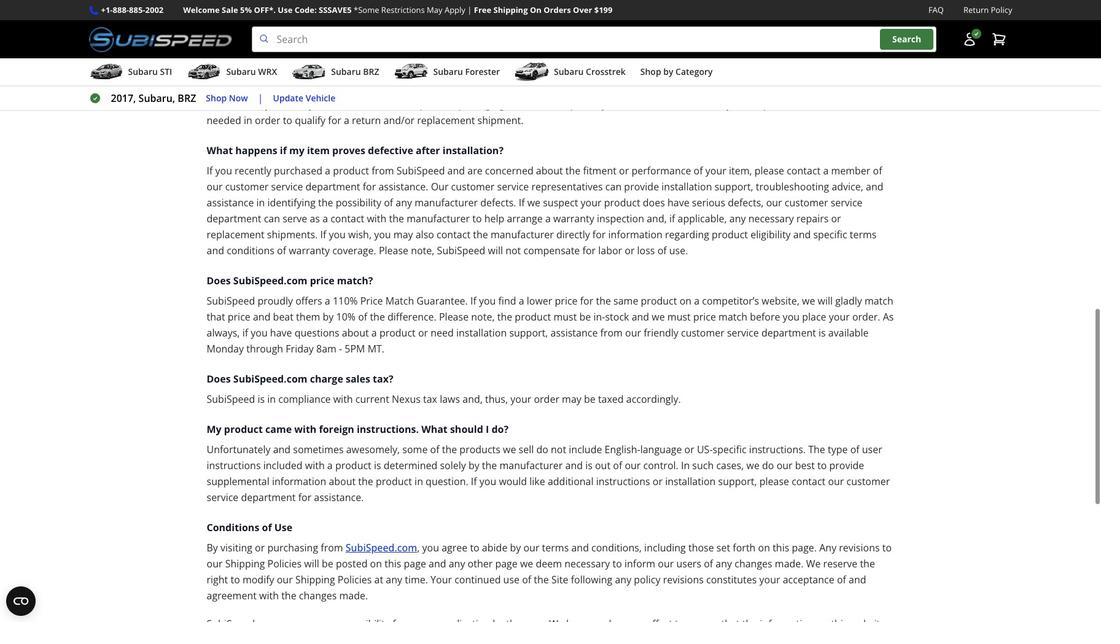 Task type: locate. For each thing, give the bounding box(es) containing it.
0 vertical spatial |
[[467, 4, 472, 15]]

of inside representatives before opening or using your product. we recommend you have your order number and product packaging on hand to expedite your call. do not discard any of the parts as these items will be needed in order to qualify for a return and/or replacement shipment.
[[734, 98, 743, 111]]

control.
[[643, 459, 678, 472]]

and down proudly
[[253, 310, 270, 324]]

we up the acceptance
[[806, 557, 821, 571]]

installation inside subispeed proudly offers a 110% price match guarantee. if you find a lower price for the same product on a competitor's website, we will gladly match that price and beat them by 10% of the difference. please note, the product must be in-stock and we must price match before you place your order. as always, if you have questions about a product or need installation support, assistance from our friendly customer service department is available monday through friday 8am - 5pm mt.
[[456, 326, 507, 340]]

or down "control."
[[653, 475, 663, 488]]

cancelled
[[335, 15, 379, 29]]

or inside subispeed proudly offers a 110% price match guarantee. if you find a lower price for the same product on a competitor's website, we will gladly match that price and beat them by 10% of the difference. please note, the product must be in-stock and we must price match before you place your order. as always, if you have questions about a product or need installation support, assistance from our friendly customer service department is available monday through friday 8am - 5pm mt.
[[418, 326, 428, 340]]

1 vertical spatial shipping
[[225, 557, 265, 571]]

is down place
[[819, 326, 826, 340]]

brz up match,
[[363, 66, 379, 77]]

will inside representatives before opening or using your product. we recommend you have your order number and product packaging on hand to expedite your call. do not discard any of the parts as these items will be needed in order to qualify for a return and/or replacement shipment.
[[858, 98, 873, 111]]

provide inside unfortunately and sometimes awesomely, some of the products we sell do not include english-language or us-specific instructions. the type of user instructions included with a product is determined solely by the manufacturer and is out of our control. in such cases, we do our best to provide supplemental information about the product in question. if you would like additional instructions or installation support, please contact our customer service department for assistance.
[[829, 459, 864, 472]]

shop by category button
[[640, 61, 713, 85]]

customer inside subispeed proudly offers a 110% price match guarantee. if you find a lower price for the same product on a competitor's website, we will gladly match that price and beat them by 10% of the difference. please note, the product must be in-stock and we must price match before you place your order. as always, if you have questions about a product or need installation support, assistance from our friendly customer service department is available monday through friday 8am - 5pm mt.
[[681, 326, 724, 340]]

1 horizontal spatial from
[[372, 164, 394, 178]]

instructions. inside unfortunately and sometimes awesomely, some of the products we sell do not include english-language or us-specific instructions. the type of user instructions included with a product is determined solely by the manufacturer and is out of our control. in such cases, we do our best to provide supplemental information about the product in question. if you would like additional instructions or installation support, please contact our customer service department for assistance.
[[749, 443, 806, 456]]

search input field
[[252, 26, 936, 52]]

wrx
[[258, 66, 277, 77]]

this down subispeed.com 'link'
[[385, 557, 401, 571]]

subaru sti button
[[89, 61, 172, 85]]

1 horizontal spatial and,
[[647, 212, 667, 225]]

assistance. inside unfortunately and sometimes awesomely, some of the products we sell do not include english-language or us-specific instructions. the type of user instructions included with a product is determined solely by the manufacturer and is out of our control. in such cases, we do our best to provide supplemental information about the product in question. if you would like additional instructions or installation support, please contact our customer service department for assistance.
[[314, 491, 364, 504]]

1 vertical spatial we
[[806, 557, 821, 571]]

1 horizontal spatial we
[[864, 82, 879, 95]]

a right serve at the left
[[322, 212, 328, 225]]

order for representatives before opening or using your product. we recommend you have your order number and product packaging on hand to expedite your call. do not discard any of the parts as these items will be needed in order to qualify for a return and/or replacement shipment.
[[332, 98, 358, 111]]

my product came with foreign instructions. what should i do?
[[207, 423, 509, 436]]

0 vertical spatial shipping
[[493, 4, 528, 15]]

with down 'sometimes'
[[305, 459, 325, 472]]

we inside if you recently purchased a product from subispeed and are concerned about the fitment or performance of your item, please contact a member of our customer service department for assistance. our customer service representatives can provide installation support, troubleshooting advice, and assistance in identifying the possibility of any manufacturer defects. if we suspect your product does have serious defects, our customer service department can serve as a contact with the manufacturer to help arrange a warranty inspection and, if applicable, any necessary repairs or replacement shipments. if you wish, you may also contact the manufacturer directly for information regarding product eligibility and specific terms and conditions of warranty coverage. please note, subispeed will not compensate for labor or loss of use.
[[527, 196, 540, 209]]

in down subispeed.com charge
[[267, 392, 276, 406]]

before inside representatives before opening or using your product. we recommend you have your order number and product packaging on hand to expedite your call. do not discard any of the parts as these items will be needed in order to qualify for a return and/or replacement shipment.
[[687, 82, 717, 95]]

beat
[[273, 310, 294, 324]]

number for contact
[[559, 66, 596, 79]]

part
[[538, 66, 557, 79], [733, 66, 752, 79]]

rma
[[526, 15, 547, 29]]

to down the
[[817, 459, 827, 472]]

contact inside unfortunately and sometimes awesomely, some of the products we sell do not include english-language or us-specific instructions. the type of user instructions included with a product is determined solely by the manufacturer and is out of our control. in such cases, we do our best to provide supplemental information about the product in question. if you would like additional instructions or installation support, please contact our customer service department for assistance.
[[792, 475, 826, 488]]

order down update
[[255, 114, 280, 127]]

apply
[[445, 4, 465, 15]]

0 horizontal spatial may
[[394, 228, 413, 241]]

and up and/or
[[400, 98, 417, 111]]

0 vertical spatial order
[[332, 98, 358, 111]]

need down apply
[[442, 15, 465, 29]]

subispeed logo image
[[89, 26, 232, 52]]

subaru wrx
[[226, 66, 277, 77]]

you inside , you agree to abide by our terms and conditions, including those set forth on this page. any revisions to our shipping policies will be posted on this page and any other page we deem necessary to inform our users of any changes made. we reserve the right to modify our shipping policies at any time. your continued use of the site following any policy revisions constitutes your acceptance of and agreement with the changes made.
[[422, 541, 439, 555]]

manufacturer down sell on the left bottom
[[500, 459, 563, 472]]

purchasing
[[267, 541, 318, 555]]

2017, subaru, brz
[[111, 92, 196, 105]]

2 part from the left
[[733, 66, 752, 79]]

about inside if you recently purchased a product from subispeed and are concerned about the fitment or performance of your item, please contact a member of our customer service department for assistance. our customer service representatives can provide installation support, troubleshooting advice, and assistance in identifying the possibility of any manufacturer defects. if we suspect your product does have serious defects, our customer service department can serve as a contact with the manufacturer to help arrange a warranty inspection and, if applicable, any necessary repairs or replacement shipments. if you wish, you may also contact the manufacturer directly for information regarding product eligibility and specific terms and conditions of warranty coverage. please note, subispeed will not compensate for labor or loss of use.
[[536, 164, 563, 178]]

a inside representatives before opening or using your product. we recommend you have your order number and product packaging on hand to expedite your call. do not discard any of the parts as these items will be needed in order to qualify for a return and/or replacement shipment.
[[344, 114, 349, 127]]

0 vertical spatial this
[[773, 541, 789, 555]]

0 horizontal spatial as
[[310, 212, 320, 225]]

subispeed proudly offers a 110% price match guarantee. if you find a lower price for the same product on a competitor's website, we will gladly match that price and beat them by 10% of the difference. please note, the product must be in-stock and we must price match before you place your order. as always, if you have questions about a product or need installation support, assistance from our friendly customer service department is available monday through friday 8am - 5pm mt.
[[207, 294, 894, 356]]

on right listed
[[821, 66, 833, 79]]

using
[[772, 82, 797, 95]]

1 vertical spatial can
[[264, 212, 280, 225]]

may
[[394, 228, 413, 241], [562, 392, 581, 406]]

, inside , you agree to abide by our terms and conditions, including those set forth on this page. any revisions to our shipping policies will be posted on this page and any other page we deem necessary to inform our users of any changes made. we reserve the right to modify our shipping policies at any time. your continued use of the site following any policy revisions constitutes your acceptance of and agreement with the changes made.
[[417, 541, 420, 555]]

subispeed.com
[[346, 541, 417, 555]]

is down subispeed.com charge
[[258, 392, 265, 406]]

1 vertical spatial instructions.
[[749, 443, 806, 456]]

guarantee.
[[417, 294, 468, 308]]

subaru for subaru sti
[[128, 66, 158, 77]]

for inside representatives before opening or using your product. we recommend you have your order number and product packaging on hand to expedite your call. do not discard any of the parts as these items will be needed in order to qualify for a return and/or replacement shipment.
[[328, 114, 341, 127]]

off*.
[[254, 4, 276, 15]]

1 horizontal spatial those
[[688, 541, 714, 555]]

for inside subispeed proudly offers a 110% price match guarantee. if you find a lower price for the same product on a competitor's website, we will gladly match that price and beat them by 10% of the difference. please note, the product must be in-stock and we must price match before you place your order. as always, if you have questions about a product or need installation support, assistance from our friendly customer service department is available monday through friday 8am - 5pm mt.
[[580, 294, 593, 308]]

need
[[442, 15, 465, 29], [431, 326, 454, 340]]

shipping down visiting
[[225, 557, 265, 571]]

support, for price
[[509, 326, 548, 340]]

instructions. up best
[[749, 443, 806, 456]]

0 vertical spatial representatives
[[613, 82, 684, 95]]

a left the '110%'
[[325, 294, 330, 308]]

possibility
[[336, 196, 381, 209]]

be down sssave5
[[320, 15, 332, 29]]

have up qualify
[[285, 98, 306, 111]]

1 vertical spatial representatives
[[531, 180, 603, 194]]

support, inside subispeed proudly offers a 110% price match guarantee. if you find a lower price for the same product on a competitor's website, we will gladly match that price and beat them by 10% of the difference. please note, the product must be in-stock and we must price match before you place your order. as always, if you have questions about a product or need installation support, assistance from our friendly customer service department is available monday through friday 8am - 5pm mt.
[[509, 326, 548, 340]]

as inside representatives before opening or using your product. we recommend you have your order number and product packaging on hand to expedite your call. do not discard any of the parts as these items will be needed in order to qualify for a return and/or replacement shipment.
[[790, 98, 800, 111]]

code:
[[295, 4, 317, 15]]

1 horizontal spatial that
[[817, 0, 837, 13]]

a subaru wrx thumbnail image image
[[187, 63, 221, 81]]

do inside if you think you've received the wrong product, please double-check the part number on the product label with the part number listed on your packing slip. if those numbers do not match, please contact one of our
[[346, 82, 358, 95]]

from up posted
[[321, 541, 343, 555]]

any down inform
[[615, 573, 631, 587]]

will inside subispeed proudly offers a 110% price match guarantee. if you find a lower price for the same product on a competitor's website, we will gladly match that price and beat them by 10% of the difference. please note, the product must be in-stock and we must price match before you place your order. as always, if you have questions about a product or need installation support, assistance from our friendly customer service department is available monday through friday 8am - 5pm mt.
[[818, 294, 833, 308]]

a down 'sometimes'
[[327, 459, 333, 472]]

what for what happens if my item proves defective after installation?
[[207, 144, 233, 157]]

what up some
[[421, 423, 448, 436]]

a inside unfortunately and sometimes awesomely, some of the products we sell do not include english-language or us-specific instructions. the type of user instructions included with a product is determined solely by the manufacturer and is out of our control. in such cases, we do our best to provide supplemental information about the product in question. if you would like additional instructions or installation support, please contact our customer service department for assistance.
[[327, 459, 333, 472]]

1 horizontal spatial assistance
[[551, 326, 598, 340]]

replacement inside if you recently purchased a product from subispeed and are concerned about the fitment or performance of your item, please contact a member of our customer service department for assistance. our customer service representatives can provide installation support, troubleshooting advice, and assistance in identifying the possibility of any manufacturer defects. if we suspect your product does have serious defects, our customer service department can serve as a contact with the manufacturer to help arrange a warranty inspection and, if applicable, any necessary repairs or replacement shipments. if you wish, you may also contact the manufacturer directly for information regarding product eligibility and specific terms and conditions of warranty coverage. please note, subispeed will not compensate for labor or loss of use.
[[207, 228, 264, 241]]

monday
[[207, 342, 244, 356]]

manufacturer down arrange
[[491, 228, 554, 241]]

use up purchasing at the left of page
[[274, 521, 292, 534]]

terms down advice,
[[850, 228, 877, 241]]

representatives inside representatives before opening or using your product. we recommend you have your order number and product packaging on hand to expedite your call. do not discard any of the parts as these items will be needed in order to qualify for a return and/or replacement shipment.
[[613, 82, 684, 95]]

1 horizontal spatial assistance.
[[379, 180, 428, 194]]

in down recommend
[[244, 114, 252, 127]]

0 horizontal spatial number
[[360, 98, 397, 111]]

1 vertical spatial please
[[439, 310, 469, 324]]

installation down find
[[456, 326, 507, 340]]

to up other
[[470, 541, 479, 555]]

0 horizontal spatial made.
[[339, 589, 368, 603]]

1 vertical spatial replacement
[[207, 228, 264, 241]]

0 horizontal spatial please
[[379, 244, 408, 257]]

from inside if you recently purchased a product from subispeed and are concerned about the fitment or performance of your item, please contact a member of our customer service department for assistance. our customer service representatives can provide installation support, troubleshooting advice, and assistance in identifying the possibility of any manufacturer defects. if we suspect your product does have serious defects, our customer service department can serve as a contact with the manufacturer to help arrange a warranty inspection and, if applicable, any necessary repairs or replacement shipments. if you wish, you may also contact the manufacturer directly for information regarding product eligibility and specific terms and conditions of warranty coverage. please note, subispeed will not compensate for labor or loss of use.
[[372, 164, 394, 178]]

tax?
[[373, 372, 393, 386]]

subispeed inside subispeed proudly offers a 110% price match guarantee. if you find a lower price for the same product on a competitor's website, we will gladly match that price and beat them by 10% of the difference. please note, the product must be in-stock and we must price match before you place your order. as always, if you have questions about a product or need installation support, assistance from our friendly customer service department is available monday through friday 8am - 5pm mt.
[[207, 294, 255, 308]]

0 vertical spatial may
[[394, 228, 413, 241]]

price
[[555, 294, 578, 308], [228, 310, 250, 324], [693, 310, 716, 324]]

1 horizontal spatial must
[[667, 310, 691, 324]]

cannot
[[285, 15, 318, 29]]

of down shipments.
[[277, 244, 286, 257]]

shipping up begin
[[493, 4, 528, 15]]

1 vertical spatial those
[[688, 541, 714, 555]]

if
[[207, 66, 213, 79], [265, 82, 271, 95], [207, 164, 213, 178], [519, 196, 525, 209], [320, 228, 326, 241], [470, 294, 476, 308], [471, 475, 477, 488]]

not inside representatives before opening or using your product. we recommend you have your order number and product packaging on hand to expedite your call. do not discard any of the parts as these items will be needed in order to qualify for a return and/or replacement shipment.
[[661, 98, 676, 111]]

0 horizontal spatial policies
[[267, 557, 302, 571]]

that inside subispeed proudly offers a 110% price match guarantee. if you find a lower price for the same product on a competitor's website, we will gladly match that price and beat them by 10% of the difference. please note, the product must be in-stock and we must price match before you place your order. as always, if you have questions about a product or need installation support, assistance from our friendly customer service department is available monday through friday 8am - 5pm mt.
[[207, 310, 225, 324]]

necessary inside , you agree to abide by our terms and conditions, including those set forth on this page. any revisions to our shipping policies will be posted on this page and any other page we deem necessary to inform our users of any changes made. we reserve the right to modify our shipping policies at any time. your continued use of the site following any policy revisions constitutes your acceptance of and agreement with the changes made.
[[564, 557, 610, 571]]

changes down forth
[[735, 557, 772, 571]]

does for does subispeed.com price match?
[[207, 274, 231, 287]]

assistance down recently
[[207, 196, 254, 209]]

number for be
[[360, 98, 397, 111]]

0 vertical spatial brz
[[363, 66, 379, 77]]

your down the numbers
[[309, 98, 330, 111]]

reserve
[[823, 557, 857, 571]]

assistance inside subispeed proudly offers a 110% price match guarantee. if you find a lower price for the same product on a competitor's website, we will gladly match that price and beat them by 10% of the difference. please note, the product must be in-stock and we must price match before you place your order. as always, if you have questions about a product or need installation support, assistance from our friendly customer service department is available monday through friday 8am - 5pm mt.
[[551, 326, 598, 340]]

button image
[[962, 32, 977, 47]]

0 vertical spatial assistance.
[[379, 180, 428, 194]]

1 vertical spatial shop
[[206, 92, 227, 104]]

0 vertical spatial item
[[788, 15, 808, 29]]

2 vertical spatial installation
[[665, 475, 716, 488]]

the
[[808, 443, 825, 456]]

0 horizontal spatial terms
[[542, 541, 569, 555]]

specific inside unfortunately and sometimes awesomely, some of the products we sell do not include english-language or us-specific instructions. the type of user instructions included with a product is determined solely by the manufacturer and is out of our control. in such cases, we do our best to provide supplemental information about the product in question. if you would like additional instructions or installation support, please contact our customer service department for assistance.
[[713, 443, 747, 456]]

have inside if you recently purchased a product from subispeed and are concerned about the fitment or performance of your item, please contact a member of our customer service department for assistance. our customer service representatives can provide installation support, troubleshooting advice, and assistance in identifying the possibility of any manufacturer defects. if we suspect your product does have serious defects, our customer service department can serve as a contact with the manufacturer to help arrange a warranty inspection and, if applicable, any necessary repairs or replacement shipments. if you wish, you may also contact the manufacturer directly for information regarding product eligibility and specific terms and conditions of warranty coverage. please note, subispeed will not compensate for labor or loss of use.
[[668, 196, 689, 209]]

does
[[207, 274, 231, 287], [207, 372, 231, 386]]

of right one
[[501, 82, 510, 95]]

warranty
[[553, 212, 594, 225], [289, 244, 330, 257]]

of up purchasing at the left of page
[[262, 521, 272, 534]]

must left in-
[[554, 310, 577, 324]]

1 vertical spatial terms
[[542, 541, 569, 555]]

included
[[263, 459, 303, 472]]

0 vertical spatial changes
[[735, 557, 772, 571]]

will down by visiting or purchasing from subispeed.com
[[304, 557, 319, 571]]

be right items
[[875, 98, 887, 111]]

a subaru sti thumbnail image image
[[89, 63, 123, 81]]

1 vertical spatial does
[[207, 372, 231, 386]]

as inside if you recently purchased a product from subispeed and are concerned about the fitment or performance of your item, please contact a member of our customer service department for assistance. our customer service representatives can provide installation support, troubleshooting advice, and assistance in identifying the possibility of any manufacturer defects. if we suspect your product does have serious defects, our customer service department can serve as a contact with the manufacturer to help arrange a warranty inspection and, if applicable, any necessary repairs or replacement shipments. if you wish, you may also contact the manufacturer directly for information regarding product eligibility and specific terms and conditions of warranty coverage. please note, subispeed will not compensate for labor or loss of use.
[[310, 212, 320, 225]]

1 subaru from the left
[[128, 66, 158, 77]]

solely
[[440, 459, 466, 472]]

2 vertical spatial order
[[534, 392, 559, 406]]

a up mt.
[[371, 326, 377, 340]]

1 does from the top
[[207, 274, 231, 287]]

competitor's
[[702, 294, 759, 308]]

i left 'do?' at the left of page
[[486, 423, 489, 436]]

be left taxed
[[584, 392, 596, 406]]

have inside representatives before opening or using your product. we recommend you have your order number and product packaging on hand to expedite your call. do not discard any of the parts as these items will be needed in order to qualify for a return and/or replacement shipment.
[[285, 98, 306, 111]]

0 horizontal spatial brz
[[178, 92, 196, 105]]

provide down type
[[829, 459, 864, 472]]

information up "loss" at top right
[[608, 228, 663, 241]]

is
[[819, 326, 826, 340], [258, 392, 265, 406], [374, 459, 381, 472], [585, 459, 592, 472]]

1 horizontal spatial warranty
[[553, 212, 594, 225]]

shop inside dropdown button
[[640, 66, 661, 77]]

0 vertical spatial those
[[274, 82, 299, 95]]

1 vertical spatial support,
[[509, 326, 548, 340]]

defects,
[[728, 196, 764, 209]]

those up users
[[688, 541, 714, 555]]

0 horizontal spatial before
[[687, 82, 717, 95]]

subaru crosstrek
[[554, 66, 626, 77]]

us-
[[697, 443, 713, 456]]

1 horizontal spatial changes
[[735, 557, 772, 571]]

5 subaru from the left
[[554, 66, 584, 77]]

not
[[360, 82, 376, 95], [661, 98, 676, 111], [506, 244, 521, 257], [551, 443, 566, 456]]

by inside dropdown button
[[663, 66, 673, 77]]

about inside unfortunately and sometimes awesomely, some of the products we sell do not include english-language or us-specific instructions. the type of user instructions included with a product is determined solely by the manufacturer and is out of our control. in such cases, we do our best to provide supplemental information about the product in question. if you would like additional instructions or installation support, please contact our customer service department for assistance.
[[329, 475, 356, 488]]

support, inside if you recently purchased a product from subispeed and are concerned about the fitment or performance of your item, please contact a member of our customer service department for assistance. our customer service representatives can provide installation support, troubleshooting advice, and assistance in identifying the possibility of any manufacturer defects. if we suspect your product does have serious defects, our customer service department can serve as a contact with the manufacturer to help arrange a warranty inspection and, if applicable, any necessary repairs or replacement shipments. if you wish, you may also contact the manufacturer directly for information regarding product eligibility and specific terms and conditions of warranty coverage. please note, subispeed will not compensate for labor or loss of use.
[[715, 180, 753, 194]]

1 horizontal spatial before
[[750, 310, 780, 324]]

performance
[[632, 164, 691, 178]]

sometimes
[[293, 443, 344, 456]]

subaru inside dropdown button
[[331, 66, 361, 77]]

0 vertical spatial installation
[[662, 180, 712, 194]]

have inside subispeed proudly offers a 110% price match guarantee. if you find a lower price for the same product on a competitor's website, we will gladly match that price and beat them by 10% of the difference. please note, the product must be in-stock and we must price match before you place your order. as always, if you have questions about a product or need installation support, assistance from our friendly customer service department is available monday through friday 8am - 5pm mt.
[[270, 326, 292, 340]]

what up subaru wrx dropdown button at the top left of the page
[[207, 46, 233, 59]]

unfortunately and sometimes awesomely, some of the products we sell do not include english-language or us-specific instructions. the type of user instructions included with a product is determined solely by the manufacturer and is out of our control. in such cases, we do our best to provide supplemental information about the product in question. if you would like additional instructions or installation support, please contact our customer service department for assistance.
[[207, 443, 890, 504]]

in left identifying
[[256, 196, 265, 209]]

1 must from the left
[[554, 310, 577, 324]]

2 horizontal spatial shipping
[[493, 4, 528, 15]]

a left the member
[[823, 164, 829, 178]]

2 does from the top
[[207, 372, 231, 386]]

about down 'sometimes'
[[329, 475, 356, 488]]

1 horizontal spatial number
[[559, 66, 596, 79]]

happens
[[235, 144, 277, 157]]

0 vertical spatial provide
[[624, 180, 659, 194]]

1 vertical spatial instructions
[[596, 475, 650, 488]]

please
[[379, 244, 408, 257], [439, 310, 469, 324]]

0 horizontal spatial page
[[404, 557, 426, 571]]

subaru for subaru wrx
[[226, 66, 256, 77]]

if inside unfortunately and sometimes awesomely, some of the products we sell do not include english-language or us-specific instructions. the type of user instructions included with a product is determined solely by the manufacturer and is out of our control. in such cases, we do our best to provide supplemental information about the product in question. if you would like additional instructions or installation support, please contact our customer service department for assistance.
[[471, 475, 477, 488]]

0 horizontal spatial that
[[207, 310, 225, 324]]

assistance. inside if you recently purchased a product from subispeed and are concerned about the fitment or performance of your item, please contact a member of our customer service department for assistance. our customer service representatives can provide installation support, troubleshooting advice, and assistance in identifying the possibility of any manufacturer defects. if we suspect your product does have serious defects, our customer service department can serve as a contact with the manufacturer to help arrange a warranty inspection and, if applicable, any necessary repairs or replacement shipments. if you wish, you may also contact the manufacturer directly for information regarding product eligibility and specific terms and conditions of warranty coverage. please note, subispeed will not compensate for labor or loss of use.
[[379, 180, 428, 194]]

number inside representatives before opening or using your product. we recommend you have your order number and product packaging on hand to expedite your call. do not discard any of the parts as these items will be needed in order to qualify for a return and/or replacement shipment.
[[360, 98, 397, 111]]

support, inside unfortunately and sometimes awesomely, some of the products we sell do not include english-language or us-specific instructions. the type of user instructions included with a product is determined solely by the manufacturer and is out of our control. in such cases, we do our best to provide supplemental information about the product in question. if you would like additional instructions or installation support, please contact our customer service department for assistance.
[[718, 475, 757, 488]]

service down match
[[727, 326, 759, 340]]

open widget image
[[6, 586, 36, 616]]

wrong up the "product,"
[[370, 46, 401, 59]]

assistance. left the 'our'
[[379, 180, 428, 194]]

product.
[[823, 82, 861, 95]]

before up discard
[[687, 82, 717, 95]]

1 horizontal spatial should
[[450, 423, 483, 436]]

1 vertical spatial necessary
[[564, 557, 610, 571]]

terms inside if you recently purchased a product from subispeed and are concerned about the fitment or performance of your item, please contact a member of our customer service department for assistance. our customer service representatives can provide installation support, troubleshooting advice, and assistance in identifying the possibility of any manufacturer defects. if we suspect your product does have serious defects, our customer service department can serve as a contact with the manufacturer to help arrange a warranty inspection and, if applicable, any necessary repairs or replacement shipments. if you wish, you may also contact the manufacturer directly for information regarding product eligibility and specific terms and conditions of warranty coverage. please note, subispeed will not compensate for labor or loss of use.
[[850, 228, 877, 241]]

please inside unfortunately and sometimes awesomely, some of the products we sell do not include english-language or us-specific instructions. the type of user instructions included with a product is determined solely by the manufacturer and is out of our control. in such cases, we do our best to provide supplemental information about the product in question. if you would like additional instructions or installation support, please contact our customer service department for assistance.
[[759, 475, 789, 488]]

service
[[578, 82, 610, 95], [271, 180, 303, 194], [497, 180, 529, 194], [831, 196, 863, 209], [727, 326, 759, 340], [207, 491, 238, 504]]

received up the numbers
[[292, 66, 331, 79]]

1 vertical spatial installation
[[456, 326, 507, 340]]

assistance down in-
[[551, 326, 598, 340]]

replacement inside representatives before opening or using your product. we recommend you have your order number and product packaging on hand to expedite your call. do not discard any of the parts as these items will be needed in order to qualify for a return and/or replacement shipment.
[[417, 114, 475, 127]]

shop inside 'link'
[[206, 92, 227, 104]]

wrong
[[370, 46, 401, 59], [351, 66, 380, 79]]

0 vertical spatial warranty
[[553, 212, 594, 225]]

in inside unfortunately and sometimes awesomely, some of the products we sell do not include english-language or us-specific instructions. the type of user instructions included with a product is determined solely by the manufacturer and is out of our control. in such cases, we do our best to provide supplemental information about the product in question. if you would like additional instructions or installation support, please contact our customer service department for assistance.
[[415, 475, 423, 488]]

before inside subispeed proudly offers a 110% price match guarantee. if you find a lower price for the same product on a competitor's website, we will gladly match that price and beat them by 10% of the difference. please note, the product must be in-stock and we must price match before you place your order. as always, if you have questions about a product or need installation support, assistance from our friendly customer service department is available monday through friday 8am - 5pm mt.
[[750, 310, 780, 324]]

orders that have already shipped cannot be cancelled
[[207, 0, 862, 29]]

on down the search input field
[[598, 66, 610, 79]]

1 horizontal spatial order
[[332, 98, 358, 111]]

our
[[431, 180, 449, 194]]

what happens if my item proves defective after installation?
[[207, 144, 504, 157]]

1 horizontal spatial replacement
[[417, 114, 475, 127]]

any down defects,
[[729, 212, 746, 225]]

for left same
[[580, 294, 593, 308]]

unfortunately
[[207, 443, 271, 456]]

if you recently purchased a product from subispeed and are concerned about the fitment or performance of your item, please contact a member of our customer service department for assistance. our customer service representatives can provide installation support, troubleshooting advice, and assistance in identifying the possibility of any manufacturer defects. if we suspect your product does have serious defects, our customer service department can serve as a contact with the manufacturer to help arrange a warranty inspection and, if applicable, any necessary repairs or replacement shipments. if you wish, you may also contact the manufacturer directly for information regarding product eligibility and specific terms and conditions of warranty coverage. please note, subispeed will not compensate for labor or loss of use.
[[207, 164, 883, 257]]

1 horizontal spatial representatives
[[613, 82, 684, 95]]

or
[[760, 82, 770, 95], [619, 164, 629, 178], [831, 212, 841, 225], [625, 244, 635, 257], [418, 326, 428, 340], [684, 443, 694, 456], [653, 475, 663, 488], [255, 541, 265, 555]]

1 vertical spatial assistance.
[[314, 491, 364, 504]]

user
[[862, 443, 882, 456]]

users
[[676, 557, 701, 571]]

4 subaru from the left
[[433, 66, 463, 77]]

brz
[[363, 66, 379, 77], [178, 92, 196, 105]]

1 vertical spatial need
[[431, 326, 454, 340]]

for up labor
[[593, 228, 606, 241]]

your up available
[[829, 310, 850, 324]]

+1-888-885-2002 link
[[101, 4, 164, 17]]

subaru for subaru forester
[[433, 66, 463, 77]]

received inside if you think you've received the wrong product, please double-check the part number on the product label with the part number listed on your packing slip. if those numbers do not match, please contact one of our
[[292, 66, 331, 79]]

subaru forester
[[433, 66, 500, 77]]

note, inside if you recently purchased a product from subispeed and are concerned about the fitment or performance of your item, please contact a member of our customer service department for assistance. our customer service representatives can provide installation support, troubleshooting advice, and assistance in identifying the possibility of any manufacturer defects. if we suspect your product does have serious defects, our customer service department can serve as a contact with the manufacturer to help arrange a warranty inspection and, if applicable, any necessary repairs or replacement shipments. if you wish, you may also contact the manufacturer directly for information regarding product eligibility and specific terms and conditions of warranty coverage. please note, subispeed will not compensate for labor or loss of use.
[[411, 244, 434, 257]]

order. as
[[852, 310, 894, 324]]

+1-888-885-2002
[[101, 4, 164, 15]]

1 horizontal spatial as
[[790, 98, 800, 111]]

policies down purchasing at the left of page
[[267, 557, 302, 571]]

question.
[[426, 475, 468, 488]]

must
[[554, 310, 577, 324], [667, 310, 691, 324]]

0 horizontal spatial information
[[272, 475, 326, 488]]

0 horizontal spatial necessary
[[564, 557, 610, 571]]

by left category
[[663, 66, 673, 77]]

0 horizontal spatial should
[[235, 46, 268, 59]]

about inside subispeed proudly offers a 110% price match guarantee. if you find a lower price for the same product on a competitor's website, we will gladly match that price and beat them by 10% of the difference. please note, the product must be in-stock and we must price match before you place your order. as always, if you have questions about a product or need installation support, assistance from our friendly customer service department is available monday through friday 8am - 5pm mt.
[[342, 326, 369, 340]]

representatives
[[613, 82, 684, 95], [531, 180, 603, 194]]

0 vertical spatial and,
[[647, 212, 667, 225]]

any inside representatives before opening or using your product. we recommend you have your order number and product packaging on hand to expedite your call. do not discard any of the parts as these items will be needed in order to qualify for a return and/or replacement shipment.
[[715, 98, 731, 111]]

2 subaru from the left
[[226, 66, 256, 77]]

1 horizontal spatial specific
[[813, 228, 847, 241]]

service inside unfortunately and sometimes awesomely, some of the products we sell do not include english-language or us-specific instructions. the type of user instructions included with a product is determined solely by the manufacturer and is out of our control. in such cases, we do our best to provide supplemental information about the product in question. if you would like additional instructions or installation support, please contact our customer service department for assistance.
[[207, 491, 238, 504]]

1 vertical spatial changes
[[299, 589, 337, 603]]

3 subaru from the left
[[331, 66, 361, 77]]

you left agree
[[422, 541, 439, 555]]

free
[[474, 4, 491, 15]]

1 horizontal spatial terms
[[850, 228, 877, 241]]

brz inside dropdown button
[[363, 66, 379, 77]]

use
[[503, 573, 520, 587]]

from down stock
[[600, 326, 623, 340]]

0 horizontal spatial those
[[274, 82, 299, 95]]

0 vertical spatial what
[[207, 46, 233, 59]]

instructions
[[207, 459, 261, 472], [596, 475, 650, 488]]

use right off*. at the top left of the page
[[278, 4, 293, 15]]

0 horizontal spatial replacement
[[207, 228, 264, 241]]

with inside if you think you've received the wrong product, please double-check the part number on the product label with the part number listed on your packing slip. if those numbers do not match, please contact one of our
[[694, 66, 713, 79]]

and, right laws
[[463, 392, 483, 406]]

if
[[292, 46, 298, 59], [280, 144, 287, 157], [669, 212, 675, 225], [242, 326, 248, 340]]

will inside , you agree to abide by our terms and conditions, including those set forth on this page. any revisions to our shipping policies will be posted on this page and any other page we deem necessary to inform our users of any changes made. we reserve the right to modify our shipping policies at any time. your continued use of the site following any policy revisions constitutes your acceptance of and agreement with the changes made.
[[304, 557, 319, 571]]

the inside representatives before opening or using your product. we recommend you have your order number and product packaging on hand to expedite your call. do not discard any of the parts as these items will be needed in order to qualify for a return and/or replacement shipment.
[[746, 98, 761, 111]]

, for you
[[417, 541, 420, 555]]

assistance. down 'sometimes'
[[314, 491, 364, 504]]

subaru up slip.
[[226, 66, 256, 77]]

shipping down by visiting or purchasing from subispeed.com
[[295, 573, 335, 587]]

cases,
[[716, 459, 744, 472]]

2 vertical spatial support,
[[718, 475, 757, 488]]

installation inside unfortunately and sometimes awesomely, some of the products we sell do not include english-language or us-specific instructions. the type of user instructions included with a product is determined solely by the manufacturer and is out of our control. in such cases, we do our best to provide supplemental information about the product in question. if you would like additional instructions or installation support, please contact our customer service department for assistance.
[[665, 475, 716, 488]]

subispeed.com price
[[233, 274, 334, 287]]

by right abide
[[510, 541, 521, 555]]

1 horizontal spatial brz
[[363, 66, 379, 77]]

over
[[573, 4, 592, 15]]

number up return
[[360, 98, 397, 111]]

0 horizontal spatial specific
[[713, 443, 747, 456]]

laws
[[440, 392, 460, 406]]

0 horizontal spatial shipping
[[225, 557, 265, 571]]

1 horizontal spatial information
[[608, 228, 663, 241]]

number up using
[[755, 66, 792, 79]]

0 vertical spatial as
[[790, 98, 800, 111]]

match,
[[378, 82, 410, 95]]

label
[[669, 66, 691, 79]]

your inside subispeed proudly offers a 110% price match guarantee. if you find a lower price for the same product on a competitor's website, we will gladly match that price and beat them by 10% of the difference. please note, the product must be in-stock and we must price match before you place your order. as always, if you have questions about a product or need installation support, assistance from our friendly customer service department is available monday through friday 8am - 5pm mt.
[[829, 310, 850, 324]]

if inside subispeed proudly offers a 110% price match guarantee. if you find a lower price for the same product on a competitor's website, we will gladly match that price and beat them by 10% of the difference. please note, the product must be in-stock and we must price match before you place your order. as always, if you have questions about a product or need installation support, assistance from our friendly customer service department is available monday through friday 8am - 5pm mt.
[[242, 326, 248, 340]]

0 horizontal spatial assistance.
[[314, 491, 364, 504]]

to down conditions,
[[613, 557, 622, 571]]

foreign
[[319, 423, 354, 436]]

proves
[[332, 144, 365, 157]]

0 horizontal spatial |
[[258, 92, 263, 105]]

should
[[235, 46, 268, 59], [450, 423, 483, 436]]

i
[[271, 46, 274, 59], [301, 46, 304, 59], [486, 423, 489, 436]]

of right use
[[522, 573, 531, 587]]

0 horizontal spatial and,
[[463, 392, 483, 406]]

any
[[715, 98, 731, 111], [396, 196, 412, 209], [729, 212, 746, 225], [449, 557, 465, 571], [716, 557, 732, 571], [386, 573, 402, 587], [615, 573, 631, 587]]

be inside , you agree to abide by our terms and conditions, including those set forth on this page. any revisions to our shipping policies will be posted on this page and any other page we deem necessary to inform our users of any changes made. we reserve the right to modify our shipping policies at any time. your continued use of the site following any policy revisions constitutes your acceptance of and agreement with the changes made.
[[322, 557, 333, 571]]

provide inside if you recently purchased a product from subispeed and are concerned about the fitment or performance of your item, please contact a member of our customer service department for assistance. our customer service representatives can provide installation support, troubleshooting advice, and assistance in identifying the possibility of any manufacturer defects. if we suspect your product does have serious defects, our customer service department can serve as a contact with the manufacturer to help arrange a warranty inspection and, if applicable, any necessary repairs or replacement shipments. if you wish, you may also contact the manufacturer directly for information regarding product eligibility and specific terms and conditions of warranty coverage. please note, subispeed will not compensate for labor or loss of use.
[[624, 180, 659, 194]]

by down products
[[468, 459, 479, 472]]

friday
[[286, 342, 314, 356]]

by inside unfortunately and sometimes awesomely, some of the products we sell do not include english-language or us-specific instructions. the type of user instructions included with a product is determined solely by the manufacturer and is out of our control. in such cases, we do our best to provide supplemental information about the product in question. if you would like additional instructions or installation support, please contact our customer service department for assistance.
[[468, 459, 479, 472]]

0 vertical spatial specific
[[813, 228, 847, 241]]

0 vertical spatial support,
[[715, 180, 753, 194]]

by
[[587, 15, 598, 29], [663, 66, 673, 77], [323, 310, 334, 324], [468, 459, 479, 472], [510, 541, 521, 555]]

0 horizontal spatial ,
[[379, 15, 382, 29]]

be inside orders that have already shipped cannot be cancelled
[[320, 15, 332, 29]]

2 horizontal spatial from
[[600, 326, 623, 340]]

specific up cases,
[[713, 443, 747, 456]]

2 horizontal spatial order
[[534, 392, 559, 406]]

on inside subispeed proudly offers a 110% price match guarantee. if you find a lower price for the same product on a competitor's website, we will gladly match that price and beat them by 10% of the difference. please note, the product must be in-stock and we must price match before you place your order. as always, if you have questions about a product or need installation support, assistance from our friendly customer service department is available monday through friday 8am - 5pm mt.
[[680, 294, 692, 308]]

in
[[244, 114, 252, 127], [256, 196, 265, 209], [267, 392, 276, 406], [415, 475, 423, 488]]

for right qualify
[[328, 114, 341, 127]]

order for subispeed is in compliance with current nexus tax laws and, thus, your order may be taxed accordingly.
[[534, 392, 559, 406]]

be left in-
[[579, 310, 591, 324]]

shop by category
[[640, 66, 713, 77]]

0 vertical spatial does
[[207, 274, 231, 287]]

time.
[[405, 573, 428, 587]]

of right 'out'
[[613, 459, 622, 472]]

1 horizontal spatial provide
[[829, 459, 864, 472]]

0 horizontal spatial representatives
[[531, 180, 603, 194]]

replacement up after
[[417, 114, 475, 127]]

1 horizontal spatial shipping
[[295, 573, 335, 587]]

specific
[[813, 228, 847, 241], [713, 443, 747, 456]]

them
[[296, 310, 320, 324]]



Task type: describe. For each thing, give the bounding box(es) containing it.
recently
[[235, 164, 271, 178]]

product down determined
[[376, 475, 412, 488]]

888-
[[113, 4, 129, 15]]

of right some
[[430, 443, 439, 456]]

sale
[[222, 4, 238, 15]]

contact down possibility
[[331, 212, 364, 225]]

installation inside if you recently purchased a product from subispeed and are concerned about the fitment or performance of your item, please contact a member of our customer service department for assistance. our customer service representatives can provide installation support, troubleshooting advice, and assistance in identifying the possibility of any manufacturer defects. if we suspect your product does have serious defects, our customer service department can serve as a contact with the manufacturer to help arrange a warranty inspection and, if applicable, any necessary repairs or replacement shipments. if you wish, you may also contact the manufacturer directly for information regarding product eligibility and specific terms and conditions of warranty coverage. please note, subispeed will not compensate for labor or loss of use.
[[662, 180, 712, 194]]

1 vertical spatial |
[[258, 92, 263, 105]]

your left item,
[[705, 164, 726, 178]]

nexus
[[392, 392, 421, 406]]

have right service to
[[746, 15, 767, 29]]

10%
[[336, 310, 356, 324]]

on up at
[[370, 557, 382, 571]]

our inside subispeed proudly offers a 110% price match guarantee. if you find a lower price for the same product on a competitor's website, we will gladly match that price and beat them by 10% of the difference. please note, the product must be in-stock and we must price match before you place your order. as always, if you have questions about a product or need installation support, assistance from our friendly customer service department is available monday through friday 8am - 5pm mt.
[[625, 326, 641, 340]]

discard
[[679, 98, 712, 111]]

-
[[339, 342, 342, 356]]

0 horizontal spatial orders
[[544, 4, 571, 15]]

including
[[644, 541, 686, 555]]

0 horizontal spatial instructions
[[207, 459, 261, 472]]

match?
[[337, 274, 373, 287]]

do?
[[492, 423, 509, 436]]

is down awesomely,
[[374, 459, 381, 472]]

find
[[498, 294, 516, 308]]

for up possibility
[[363, 180, 376, 194]]

set
[[717, 541, 730, 555]]

0 horizontal spatial i
[[271, 46, 274, 59]]

or left us-
[[684, 443, 694, 456]]

eligibility
[[751, 228, 791, 241]]

contact inside if you think you've received the wrong product, please double-check the part number on the product label with the part number listed on your packing slip. if those numbers do not match, please contact one of our
[[444, 82, 478, 95]]

1 vertical spatial use
[[274, 521, 292, 534]]

right
[[207, 573, 228, 587]]

1 page from the left
[[404, 557, 426, 571]]

of right the member
[[873, 164, 882, 178]]

compensate
[[523, 244, 580, 257]]

0 vertical spatial should
[[235, 46, 268, 59]]

0 horizontal spatial changes
[[299, 589, 337, 603]]

subaru brz button
[[292, 61, 379, 85]]

1 vertical spatial and,
[[463, 392, 483, 406]]

we inside , you agree to abide by our terms and conditions, including those set forth on this page. any revisions to our shipping policies will be posted on this page and any other page we deem necessary to inform our users of any changes made. we reserve the right to modify our shipping policies at any time. your continued use of the site following any policy revisions constitutes your acceptance of and agreement with the changes made.
[[806, 557, 821, 571]]

8am
[[316, 342, 336, 356]]

a down suspect
[[545, 212, 551, 225]]

installation for include
[[665, 475, 716, 488]]

if left recently
[[207, 164, 213, 178]]

by inside , you agree to abide by our terms and conditions, including those set forth on this page. any revisions to our shipping policies will be posted on this page and any other page we deem necessary to inform our users of any changes made. we reserve the right to modify our shipping policies at any time. your continued use of the site following any policy revisions constitutes your acceptance of and agreement with the changes made.
[[510, 541, 521, 555]]

contacting
[[601, 15, 648, 29]]

not inside if you recently purchased a product from subispeed and are concerned about the fitment or performance of your item, please contact a member of our customer service department for assistance. our customer service representatives can provide installation support, troubleshooting advice, and assistance in identifying the possibility of any manufacturer defects. if we suspect your product does have serious defects, our customer service department can serve as a contact with the manufacturer to help arrange a warranty inspection and, if applicable, any necessary repairs or replacement shipments. if you wish, you may also contact the manufacturer directly for information regarding product eligibility and specific terms and conditions of warranty coverage. please note, subispeed will not compensate for labor or loss of use.
[[506, 244, 521, 257]]

subaru for subaru brz
[[331, 66, 361, 77]]

returned.
[[811, 15, 854, 29]]

current
[[355, 392, 389, 406]]

necessary inside if you recently purchased a product from subispeed and are concerned about the fitment or performance of your item, please contact a member of our customer service department for assistance. our customer service representatives can provide installation support, troubleshooting advice, and assistance in identifying the possibility of any manufacturer defects. if we suspect your product does have serious defects, our customer service department can serve as a contact with the manufacturer to help arrange a warranty inspection and, if applicable, any necessary repairs or replacement shipments. if you wish, you may also contact the manufacturer directly for information regarding product eligibility and specific terms and conditions of warranty coverage. please note, subispeed will not compensate for labor or loss of use.
[[748, 212, 794, 225]]

1 horizontal spatial may
[[562, 392, 581, 406]]

policy
[[991, 4, 1012, 15]]

of right "loss" at top right
[[657, 244, 667, 257]]

to right the hand
[[548, 98, 557, 111]]

not inside if you think you've received the wrong product, please double-check the part number on the product label with the part number listed on your packing slip. if those numbers do not match, please contact one of our
[[360, 82, 376, 95]]

any right at
[[386, 573, 402, 587]]

of right possibility
[[384, 196, 393, 209]]

you inside representatives before opening or using your product. we recommend you have your order number and product packaging on hand to expedite your call. do not discard any of the parts as these items will be needed in order to qualify for a return and/or replacement shipment.
[[265, 98, 282, 111]]

of down reserve
[[837, 573, 846, 587]]

search button
[[880, 29, 934, 50]]

supplemental
[[207, 475, 269, 488]]

service down subaru crosstrek
[[578, 82, 610, 95]]

for left labor
[[582, 244, 596, 257]]

1 horizontal spatial this
[[773, 541, 789, 555]]

you right wish,
[[374, 228, 391, 241]]

2 horizontal spatial number
[[755, 66, 792, 79]]

you've
[[260, 66, 290, 79]]

acceptance
[[783, 573, 834, 587]]

product down the proves
[[333, 164, 369, 178]]

those inside if you think you've received the wrong product, please double-check the part number on the product label with the part number listed on your packing slip. if those numbers do not match, please contact one of our
[[274, 82, 299, 95]]

installation for lower
[[456, 326, 507, 340]]

*some
[[354, 4, 379, 15]]

we right cases,
[[746, 459, 760, 472]]

and up your
[[429, 557, 446, 571]]

0 vertical spatial received
[[307, 46, 349, 59]]

shop now link
[[206, 91, 248, 105]]

if left my
[[280, 144, 287, 157]]

2 horizontal spatial price
[[693, 310, 716, 324]]

department up possibility
[[306, 180, 360, 194]]

faq link
[[928, 4, 944, 17]]

of inside subispeed proudly offers a 110% price match guarantee. if you find a lower price for the same product on a competitor's website, we will gladly match that price and beat them by 10% of the difference. please note, the product must be in-stock and we must price match before you place your order. as always, if you have questions about a product or need installation support, assistance from our friendly customer service department is available monday through friday 8am - 5pm mt.
[[358, 310, 367, 324]]

your right suspect
[[581, 196, 602, 209]]

1 horizontal spatial instructions
[[596, 475, 650, 488]]

contact right also
[[437, 228, 470, 241]]

with up 'sometimes'
[[294, 423, 316, 436]]

product inside representatives before opening or using your product. we recommend you have your order number and product packaging on hand to expedite your call. do not discard any of the parts as these items will be needed in order to qualify for a return and/or replacement shipment.
[[420, 98, 456, 111]]

0 vertical spatial policies
[[267, 557, 302, 571]]

of inside if you think you've received the wrong product, please double-check the part number on the product label with the part number listed on your packing slip. if those numbers do not match, please contact one of our
[[501, 82, 510, 95]]

conditions
[[207, 521, 259, 534]]

orders inside orders that have already shipped cannot be cancelled
[[782, 0, 815, 13]]

by inside subispeed proudly offers a 110% price match guarantee. if you find a lower price for the same product on a competitor's website, we will gladly match that price and beat them by 10% of the difference. please note, the product must be in-stock and we must price match before you place your order. as always, if you have questions about a product or need installation support, assistance from our friendly customer service department is available monday through friday 8am - 5pm mt.
[[323, 310, 334, 324]]

2 vertical spatial what
[[421, 423, 448, 436]]

we left sell on the left bottom
[[503, 443, 516, 456]]

0 vertical spatial revisions
[[839, 541, 880, 555]]

to right any
[[882, 541, 892, 555]]

not inside unfortunately and sometimes awesomely, some of the products we sell do not include english-language or us-specific instructions. the type of user instructions included with a product is determined solely by the manufacturer and is out of our control. in such cases, we do our best to provide supplemental information about the product in question. if you would like additional instructions or installation support, please contact our customer service department for assistance.
[[551, 443, 566, 456]]

1 vertical spatial brz
[[178, 92, 196, 105]]

you inside if you think you've received the wrong product, please double-check the part number on the product label with the part number listed on your packing slip. if those numbers do not match, please contact one of our
[[215, 66, 232, 79]]

terms inside , you agree to abide by our terms and conditions, including those set forth on this page. any revisions to our shipping policies will be posted on this page and any other page we deem necessary to inform our users of any changes made. we reserve the right to modify our shipping policies at any time. your continued use of the site following any policy revisions constitutes your acceptance of and agreement with the changes made.
[[542, 541, 569, 555]]

you left recently
[[215, 164, 232, 178]]

a subaru crosstrek thumbnail image image
[[515, 63, 549, 81]]

information inside if you recently purchased a product from subispeed and are concerned about the fitment or performance of your item, please contact a member of our customer service department for assistance. our customer service representatives can provide installation support, troubleshooting advice, and assistance in identifying the possibility of any manufacturer defects. if we suspect your product does have serious defects, our customer service department can serve as a contact with the manufacturer to help arrange a warranty inspection and, if applicable, any necessary repairs or replacement shipments. if you wish, you may also contact the manufacturer directly for information regarding product eligibility and specific terms and conditions of warranty coverage. please note, subispeed will not compensate for labor or loss of use.
[[608, 228, 663, 241]]

qualify
[[295, 114, 326, 127]]

, for and
[[379, 15, 382, 29]]

2 must from the left
[[667, 310, 691, 324]]

think
[[235, 66, 258, 79]]

do up you've
[[277, 46, 289, 59]]

sell
[[519, 443, 534, 456]]

visiting
[[220, 541, 252, 555]]

and right advice,
[[866, 180, 883, 194]]

if you think you've received the wrong product, please double-check the part number on the product label with the part number listed on your packing slip. if those numbers do not match, please contact one of our
[[207, 66, 857, 95]]

will inside if you recently purchased a product from subispeed and are concerned about the fitment or performance of your item, please contact a member of our customer service department for assistance. our customer service representatives can provide installation support, troubleshooting advice, and assistance in identifying the possibility of any manufacturer defects. if we suspect your product does have serious defects, our customer service department can serve as a contact with the manufacturer to help arrange a warranty inspection and, if applicable, any necessary repairs or replacement shipments. if you wish, you may also contact the manufacturer directly for information regarding product eligibility and specific terms and conditions of warranty coverage. please note, subispeed will not compensate for labor or loss of use.
[[488, 244, 503, 257]]

+1-
[[101, 4, 113, 15]]

be inside representatives before opening or using your product. we recommend you have your order number and product packaging on hand to expedite your call. do not discard any of the parts as these items will be needed in order to qualify for a return and/or replacement shipment.
[[875, 98, 887, 111]]

out
[[595, 459, 610, 472]]

wrong inside if you think you've received the wrong product, please double-check the part number on the product label with the part number listed on your packing slip. if those numbers do not match, please contact one of our
[[351, 66, 380, 79]]

shop now
[[206, 92, 248, 104]]

to inside unfortunately and sometimes awesomely, some of the products we sell do not include english-language or us-specific instructions. the type of user instructions included with a product is determined solely by the manufacturer and is out of our control. in such cases, we do our best to provide supplemental information about the product in question. if you would like additional instructions or installation support, please contact our customer service department for assistance.
[[817, 459, 827, 472]]

if inside if you recently purchased a product from subispeed and are concerned about the fitment or performance of your item, please contact a member of our customer service department for assistance. our customer service representatives can provide installation support, troubleshooting advice, and assistance in identifying the possibility of any manufacturer defects. if we suspect your product does have serious defects, our customer service department can serve as a contact with the manufacturer to help arrange a warranty inspection and, if applicable, any necessary repairs or replacement shipments. if you wish, you may also contact the manufacturer directly for information regarding product eligibility and specific terms and conditions of warranty coverage. please note, subispeed will not compensate for labor or loss of use.
[[669, 212, 675, 225]]

1 horizontal spatial i
[[301, 46, 304, 59]]

already
[[207, 15, 242, 29]]

you left wish,
[[329, 228, 346, 241]]

to inside if you recently purchased a product from subispeed and are concerned about the fitment or performance of your item, please contact a member of our customer service department for assistance. our customer service representatives can provide installation support, troubleshooting advice, and assistance in identifying the possibility of any manufacturer defects. if we suspect your product does have serious defects, our customer service department can serve as a contact with the manufacturer to help arrange a warranty inspection and, if applicable, any necessary repairs or replacement shipments. if you wish, you may also contact the manufacturer directly for information regarding product eligibility and specific terms and conditions of warranty coverage. please note, subispeed will not compensate for labor or loss of use.
[[472, 212, 482, 225]]

and down the "repairs"
[[793, 228, 811, 241]]

or right fitment
[[619, 164, 629, 178]]

5%
[[240, 4, 252, 15]]

1 vertical spatial order
[[255, 114, 280, 127]]

service up identifying
[[271, 180, 303, 194]]

subaru crosstrek button
[[515, 61, 626, 85]]

department inside unfortunately and sometimes awesomely, some of the products we sell do not include english-language or us-specific instructions. the type of user instructions included with a product is determined solely by the manufacturer and is out of our control. in such cases, we do our best to provide supplemental information about the product in question. if you would like additional instructions or installation support, please contact our customer service department for assistance.
[[241, 491, 296, 504]]

*some restrictions may apply | free shipping on orders over $199
[[354, 4, 613, 15]]

and up "following"
[[571, 541, 589, 555]]

for inside unfortunately and sometimes awesomely, some of the products we sell do not include english-language or us-specific instructions. the type of user instructions included with a product is determined solely by the manufacturer and is out of our control. in such cases, we do our best to provide supplemental information about the product in question. if you would like additional instructions or installation support, please contact our customer service department for assistance.
[[298, 491, 311, 504]]

packing
[[207, 82, 242, 95]]

department inside subispeed proudly offers a 110% price match guarantee. if you find a lower price for the same product on a competitor's website, we will gladly match that price and beat them by 10% of the difference. please note, the product must be in-stock and we must price match before you place your order. as always, if you have questions about a product or need installation support, assistance from our friendly customer service department is available monday through friday 8am - 5pm mt.
[[761, 326, 816, 340]]

representatives inside if you recently purchased a product from subispeed and are concerned about the fitment or performance of your item, please contact a member of our customer service department for assistance. our customer service representatives can provide installation support, troubleshooting advice, and assistance in identifying the possibility of any manufacturer defects. if we suspect your product does have serious defects, our customer service department can serve as a contact with the manufacturer to help arrange a warranty inspection and, if applicable, any necessary repairs or replacement shipments. if you wish, you may also contact the manufacturer directly for information regarding product eligibility and specific terms and conditions of warranty coverage. please note, subispeed will not compensate for labor or loss of use.
[[531, 180, 603, 194]]

your inside if you think you've received the wrong product, please double-check the part number on the product label with the part number listed on your packing slip. if those numbers do not match, please contact one of our
[[836, 66, 857, 79]]

be inside subispeed proudly offers a 110% price match guarantee. if you find a lower price for the same product on a competitor's website, we will gladly match that price and beat them by 10% of the difference. please note, the product must be in-stock and we must price match before you place your order. as always, if you have questions about a product or need installation support, assistance from our friendly customer service department is available monday through friday 8am - 5pm mt.
[[579, 310, 591, 324]]

1 vertical spatial revisions
[[663, 573, 704, 587]]

note, inside subispeed proudly offers a 110% price match guarantee. if you find a lower price for the same product on a competitor's website, we will gladly match that price and beat them by 10% of the difference. please note, the product must be in-stock and we must price match before you place your order. as always, if you have questions about a product or need installation support, assistance from our friendly customer service department is available monday through friday 8am - 5pm mt.
[[471, 310, 495, 324]]

stock
[[605, 310, 629, 324]]

after
[[416, 144, 440, 157]]

you down website,
[[783, 310, 800, 324]]

your left call.
[[602, 98, 623, 111]]

a right find
[[519, 294, 524, 308]]

your inside , you agree to abide by our terms and conditions, including those set forth on this page. any revisions to our shipping policies will be posted on this page and any other page we deem necessary to inform our users of any changes made. we reserve the right to modify our shipping policies at any time. your continued use of the site following any policy revisions constitutes your acceptance of and agreement with the changes made.
[[759, 573, 780, 587]]

0 vertical spatial instructions.
[[357, 423, 419, 436]]

do
[[645, 98, 658, 111]]

you inside unfortunately and sometimes awesomely, some of the products we sell do not include english-language or us-specific instructions. the type of user instructions included with a product is determined solely by the manufacturer and is out of our control. in such cases, we do our best to provide supplemental information about the product in question. if you would like additional instructions or installation support, please contact our customer service department for assistance.
[[480, 475, 496, 488]]

0 vertical spatial use
[[278, 4, 293, 15]]

0 vertical spatial wrong
[[370, 46, 401, 59]]

help
[[484, 212, 504, 225]]

gladly match
[[835, 294, 893, 308]]

and left conditions
[[207, 244, 224, 257]]

subispeed down after
[[397, 164, 445, 178]]

in inside if you recently purchased a product from subispeed and are concerned about the fitment or performance of your item, please contact a member of our customer service department for assistance. our customer service representatives can provide installation support, troubleshooting advice, and assistance in identifying the possibility of any manufacturer defects. if we suspect your product does have serious defects, our customer service department can serve as a contact with the manufacturer to help arrange a warranty inspection and, if applicable, any necessary repairs or replacement shipments. if you wish, you may also contact the manufacturer directly for information regarding product eligibility and specific terms and conditions of warranty coverage. please note, subispeed will not compensate for labor or loss of use.
[[256, 196, 265, 209]]

1 horizontal spatial made.
[[775, 557, 804, 571]]

assistance inside if you recently purchased a product from subispeed and are concerned about the fitment or performance of your item, please contact a member of our customer service department for assistance. our customer service representatives can provide installation support, troubleshooting advice, and assistance in identifying the possibility of any manufacturer defects. if we suspect your product does have serious defects, our customer service department can serve as a contact with the manufacturer to help arrange a warranty inspection and, if applicable, any necessary repairs or replacement shipments. if you wish, you may also contact the manufacturer directly for information regarding product eligibility and specific terms and conditions of warranty coverage. please note, subispeed will not compensate for labor or loss of use.
[[207, 196, 254, 209]]

in
[[681, 459, 690, 472]]

any down set
[[716, 557, 732, 571]]

contact up troubleshooting
[[787, 164, 821, 178]]

0 horizontal spatial can
[[264, 212, 280, 225]]

1 part from the left
[[538, 66, 557, 79]]

a subaru brz thumbnail image image
[[292, 63, 326, 81]]

with down sales
[[333, 392, 353, 406]]

manufacturer inside unfortunately and sometimes awesomely, some of the products we sell do not include english-language or us-specific instructions. the type of user instructions included with a product is determined solely by the manufacturer and is out of our control. in such cases, we do our best to provide supplemental information about the product in question. if you would like additional instructions or installation support, please contact our customer service department for assistance.
[[500, 459, 563, 472]]

we inside representatives before opening or using your product. we recommend you have your order number and product packaging on hand to expedite your call. do not discard any of the parts as these items will be needed in order to qualify for a return and/or replacement shipment.
[[864, 82, 879, 95]]

please inside if you recently purchased a product from subispeed and are concerned about the fitment or performance of your item, please contact a member of our customer service department for assistance. our customer service representatives can provide installation support, troubleshooting advice, and assistance in identifying the possibility of any manufacturer defects. if we suspect your product does have serious defects, our customer service department can serve as a contact with the manufacturer to help arrange a warranty inspection and, if applicable, any necessary repairs or replacement shipments. if you wish, you may also contact the manufacturer directly for information regarding product eligibility and specific terms and conditions of warranty coverage. please note, subispeed will not compensate for labor or loss of use.
[[755, 164, 784, 178]]

hand
[[521, 98, 545, 111]]

to down free
[[467, 15, 477, 29]]

if inside subispeed proudly offers a 110% price match guarantee. if you find a lower price for the same product on a competitor's website, we will gladly match that price and beat them by 10% of the difference. please note, the product must be in-stock and we must price match before you place your order. as always, if you have questions about a product or need installation support, assistance from our friendly customer service department is available monday through friday 8am - 5pm mt.
[[470, 294, 476, 308]]

subispeed.com link
[[346, 541, 417, 555]]

need inside subispeed proudly offers a 110% price match guarantee. if you find a lower price for the same product on a competitor's website, we will gladly match that price and beat them by 10% of the difference. please note, the product must be in-stock and we must price match before you place your order. as always, if you have questions about a product or need installation support, assistance from our friendly customer service department is available monday through friday 8am - 5pm mt.
[[431, 326, 454, 340]]

0 vertical spatial need
[[442, 15, 465, 29]]

your down listed
[[799, 82, 820, 95]]

such
[[692, 459, 714, 472]]

to left qualify
[[283, 114, 292, 127]]

like
[[530, 475, 545, 488]]

2 horizontal spatial i
[[486, 423, 489, 436]]

include
[[569, 443, 602, 456]]

subaru for subaru crosstrek
[[554, 66, 584, 77]]

will down may
[[424, 15, 439, 29]]

what for what should i do if i received the wrong item?
[[207, 46, 233, 59]]

1 vertical spatial item
[[307, 144, 330, 157]]

a right the purchased
[[325, 164, 330, 178]]

2 vertical spatial from
[[321, 541, 343, 555]]

subispeed is in compliance with current nexus tax laws and, thus, your order may be taxed accordingly.
[[207, 392, 681, 406]]

repairs
[[796, 212, 829, 225]]

do right sell on the left bottom
[[536, 443, 548, 456]]

difference.
[[388, 310, 437, 324]]

and left are
[[447, 164, 465, 178]]

products
[[460, 443, 500, 456]]

1 vertical spatial warranty
[[289, 244, 330, 257]]

have inside orders that have already shipped cannot be cancelled
[[840, 0, 862, 13]]

you left find
[[479, 294, 496, 308]]

subispeed up my
[[207, 392, 255, 406]]

does subispeed.com price match?
[[207, 274, 373, 287]]

1 horizontal spatial policies
[[338, 573, 372, 587]]

customer service
[[531, 82, 610, 95]]

information inside unfortunately and sometimes awesomely, some of the products we sell do not include english-language or us-specific instructions. the type of user instructions included with a product is determined solely by the manufacturer and is out of our control. in such cases, we do our best to provide supplemental information about the product in question. if you would like additional instructions or installation support, please contact our customer service department for assistance.
[[272, 475, 326, 488]]

subispeed down help
[[437, 244, 485, 257]]

manufacturer up also
[[407, 212, 470, 225]]

any right possibility
[[396, 196, 412, 209]]

you up through
[[251, 326, 268, 340]]

or inside representatives before opening or using your product. we recommend you have your order number and product packaging on hand to expedite your call. do not discard any of the parts as these items will be needed in order to qualify for a return and/or replacement shipment.
[[760, 82, 770, 95]]

crosstrek
[[586, 66, 626, 77]]

manufacturer down the 'our'
[[415, 196, 478, 209]]

shop for shop now
[[206, 92, 227, 104]]

if up arrange
[[519, 196, 525, 209]]

match
[[719, 310, 747, 324]]

does for does subispeed.com charge sales tax?
[[207, 372, 231, 386]]

if right shipments.
[[320, 228, 326, 241]]

page.
[[792, 541, 817, 555]]

product up friendly
[[641, 294, 677, 308]]

defects.
[[480, 196, 516, 209]]

service down concerned
[[497, 180, 529, 194]]

or right the "repairs"
[[831, 212, 841, 225]]

with inside if you recently purchased a product from subispeed and are concerned about the fitment or performance of your item, please contact a member of our customer service department for assistance. our customer service representatives can provide installation support, troubleshooting advice, and assistance in identifying the possibility of any manufacturer defects. if we suspect your product does have serious defects, our customer service department can serve as a contact with the manufacturer to help arrange a warranty inspection and, if applicable, any necessary repairs or replacement shipments. if you wish, you may also contact the manufacturer directly for information regarding product eligibility and specific terms and conditions of warranty coverage. please note, subispeed will not compensate for labor or loss of use.
[[367, 212, 386, 225]]

1 vertical spatial should
[[450, 423, 483, 436]]

by visiting or purchasing from subispeed.com
[[207, 541, 417, 555]]

product inside if you think you've received the wrong product, please double-check the part number on the product label with the part number listed on your packing slip. if those numbers do not match, please contact one of our
[[630, 66, 667, 79]]

a left competitor's
[[694, 294, 700, 308]]

please inside subispeed proudly offers a 110% price match guarantee. if you find a lower price for the same product on a competitor's website, we will gladly match that price and beat them by 10% of the difference. please note, the product must be in-stock and we must price match before you place your order. as always, if you have questions about a product or need installation support, assistance from our friendly customer service department is available monday through friday 8am - 5pm mt.
[[439, 310, 469, 324]]

with inside unfortunately and sometimes awesomely, some of the products we sell do not include english-language or us-specific instructions. the type of user instructions included with a product is determined solely by the manufacturer and is out of our control. in such cases, we do our best to provide supplemental information about the product in question. if you would like additional instructions or installation support, please contact our customer service department for assistance.
[[305, 459, 325, 472]]

labor
[[598, 244, 622, 257]]

1 horizontal spatial can
[[605, 180, 622, 194]]

welcome sale 5% off*. use code: sssave5
[[183, 4, 352, 15]]

continued
[[455, 573, 501, 587]]

call.
[[625, 98, 643, 111]]

is left 'out'
[[585, 459, 592, 472]]

shop for shop by category
[[640, 66, 661, 77]]

regarding
[[665, 228, 709, 241]]

in inside representatives before opening or using your product. we recommend you have your order number and product packaging on hand to expedite your call. do not discard any of the parts as these items will be needed in order to qualify for a return and/or replacement shipment.
[[244, 114, 252, 127]]

directly
[[556, 228, 590, 241]]

applicable,
[[678, 212, 727, 225]]

0 horizontal spatial price
[[228, 310, 250, 324]]

2 page from the left
[[495, 557, 518, 571]]

if up packing
[[207, 66, 213, 79]]

department up conditions
[[207, 212, 261, 225]]

inform
[[625, 557, 655, 571]]

to up agreement
[[231, 573, 240, 587]]

check
[[491, 66, 517, 79]]

by
[[207, 541, 218, 555]]

that inside orders that have already shipped cannot be cancelled
[[817, 0, 837, 13]]

with inside , you agree to abide by our terms and conditions, including those set forth on this page. any revisions to our shipping policies will be posted on this page and any other page we deem necessary to inform our users of any changes made. we reserve the right to modify our shipping policies at any time. your continued use of the site following any policy revisions constitutes your acceptance of and agreement with the changes made.
[[259, 589, 279, 603]]

support, for english-
[[718, 475, 757, 488]]

product down awesomely,
[[335, 459, 371, 472]]

we inside , you agree to abide by our terms and conditions, including those set forth on this page. any revisions to our shipping policies will be posted on this page and any other page we deem necessary to inform our users of any changes made. we reserve the right to modify our shipping policies at any time. your continued use of the site following any policy revisions constitutes your acceptance of and agreement with the changes made.
[[520, 557, 533, 571]]

mt.
[[368, 342, 384, 356]]

if up 'a subaru brz thumbnail image'
[[292, 46, 298, 59]]

thus,
[[485, 392, 508, 406]]

loss
[[637, 244, 655, 257]]

product down lower at top
[[515, 310, 551, 324]]

proudly
[[258, 294, 293, 308]]

does
[[643, 196, 665, 209]]

0 horizontal spatial this
[[385, 557, 401, 571]]

on
[[530, 4, 542, 15]]

and down same
[[632, 310, 649, 324]]

and up the included at left
[[273, 443, 291, 456]]

any down agree
[[449, 557, 465, 571]]

and, inside if you recently purchased a product from subispeed and are concerned about the fitment or performance of your item, please contact a member of our customer service department for assistance. our customer service representatives can provide installation support, troubleshooting advice, and assistance in identifying the possibility of any manufacturer defects. if we suspect your product does have serious defects, our customer service department can serve as a contact with the manufacturer to help arrange a warranty inspection and, if applicable, any necessary repairs or replacement shipments. if you wish, you may also contact the manufacturer directly for information regarding product eligibility and specific terms and conditions of warranty coverage. please note, subispeed will not compensate for labor or loss of use.
[[647, 212, 667, 225]]

you down restrictions
[[405, 15, 421, 29]]

product up unfortunately
[[224, 423, 263, 436]]

our inside if you think you've received the wrong product, please double-check the part number on the product label with the part number listed on your packing slip. if those numbers do not match, please contact one of our
[[513, 82, 529, 95]]

is inside subispeed proudly offers a 110% price match guarantee. if you find a lower price for the same product on a competitor's website, we will gladly match that price and beat them by 10% of the difference. please note, the product must be in-stock and we must price match before you place your order. as always, if you have questions about a product or need installation support, assistance from our friendly customer service department is available monday through friday 8am - 5pm mt.
[[819, 326, 826, 340]]

language
[[640, 443, 682, 456]]

1 vertical spatial made.
[[339, 589, 368, 603]]

what should i do if i received the wrong item?
[[207, 46, 431, 59]]

on inside representatives before opening or using your product. we recommend you have your order number and product packaging on hand to expedite your call. do not discard any of the parts as these items will be needed in order to qualify for a return and/or replacement shipment.
[[507, 98, 519, 111]]

specific inside if you recently purchased a product from subispeed and are concerned about the fitment or performance of your item, please contact a member of our customer service department for assistance. our customer service representatives can provide installation support, troubleshooting advice, and assistance in identifying the possibility of any manufacturer defects. if we suspect your product does have serious defects, our customer service department can serve as a contact with the manufacturer to help arrange a warranty inspection and, if applicable, any necessary repairs or replacement shipments. if you wish, you may also contact the manufacturer directly for information regarding product eligibility and specific terms and conditions of warranty coverage. please note, subispeed will not compensate for labor or loss of use.
[[813, 228, 847, 241]]

we up place
[[802, 294, 815, 308]]

of up serious
[[694, 164, 703, 178]]

your right thus,
[[510, 392, 531, 406]]

a subaru forester thumbnail image image
[[394, 63, 428, 81]]

may inside if you recently purchased a product from subispeed and are concerned about the fitment or performance of your item, please contact a member of our customer service department for assistance. our customer service representatives can provide installation support, troubleshooting advice, and assistance in identifying the possibility of any manufacturer defects. if we suspect your product does have serious defects, our customer service department can serve as a contact with the manufacturer to help arrange a warranty inspection and, if applicable, any necessary repairs or replacement shipments. if you wish, you may also contact the manufacturer directly for information regarding product eligibility and specific terms and conditions of warranty coverage. please note, subispeed will not compensate for labor or loss of use.
[[394, 228, 413, 241]]

we up friendly
[[652, 310, 665, 324]]

1 horizontal spatial price
[[555, 294, 578, 308]]

from inside subispeed proudly offers a 110% price match guarantee. if you find a lower price for the same product on a competitor's website, we will gladly match that price and beat them by 10% of the difference. please note, the product must be in-stock and we must price match before you place your order. as always, if you have questions about a product or need installation support, assistance from our friendly customer service department is available monday through friday 8am - 5pm mt.
[[600, 326, 623, 340]]



Task type: vqa. For each thing, say whether or not it's contained in the screenshot.
list box
no



